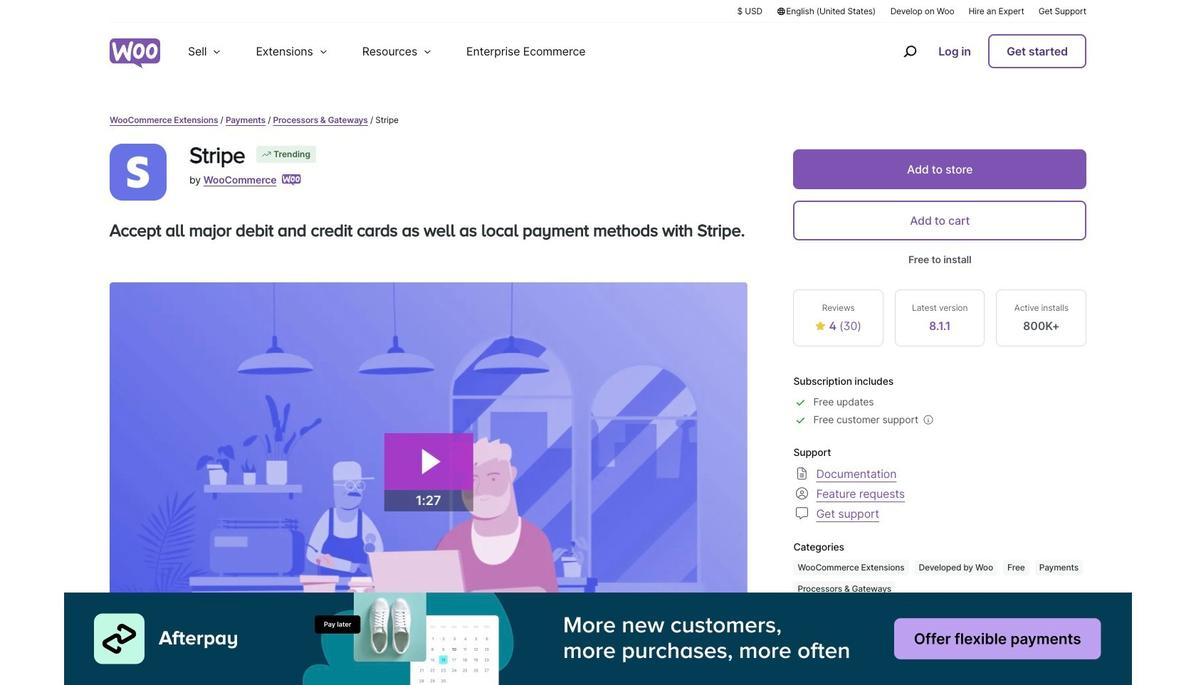 Task type: vqa. For each thing, say whether or not it's contained in the screenshot.
File Lines 'image'
yes



Task type: locate. For each thing, give the bounding box(es) containing it.
product video thumbnail image
[[112, 672, 165, 686]]

product icon image
[[110, 144, 167, 201]]

developed by woocommerce image
[[282, 174, 302, 186]]



Task type: describe. For each thing, give the bounding box(es) containing it.
circle user image
[[794, 485, 811, 502]]

search image
[[899, 40, 922, 63]]

arrow trend up image
[[261, 149, 272, 160]]

file lines image
[[794, 465, 811, 483]]

breadcrumb element
[[110, 114, 1087, 127]]

service navigation menu element
[[873, 28, 1087, 74]]

message image
[[794, 505, 811, 522]]



